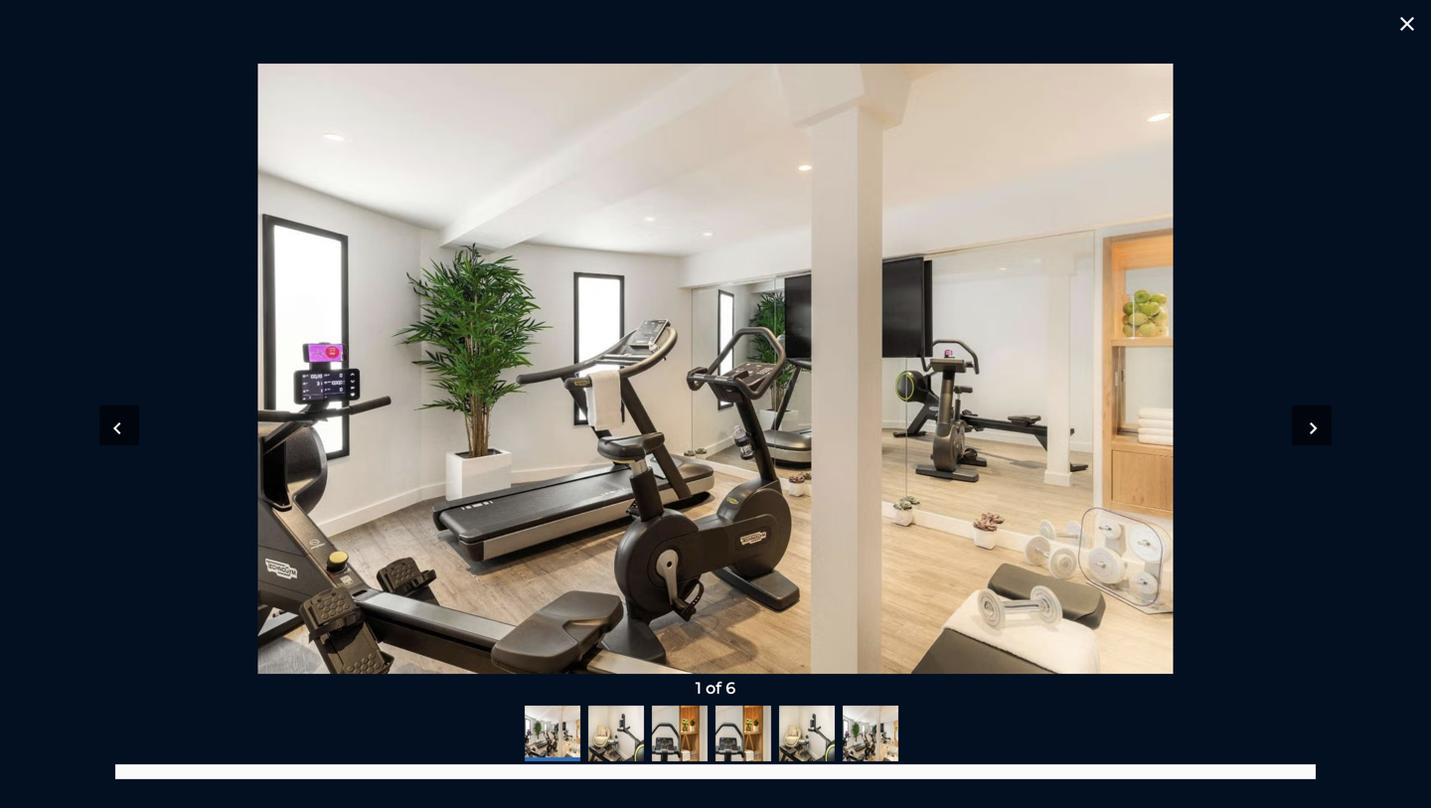 Task type: describe. For each thing, give the bounding box(es) containing it.
provided
[[483, 141, 537, 156]]

room service
[[426, 313, 508, 328]]

off-site parking
[[724, 557, 819, 571]]

kid
[[402, 505, 430, 524]]

facilities for meeting/banquet facilities
[[834, 380, 883, 394]]

shared for shared kitchen
[[426, 399, 469, 413]]

paper
[[262, 134, 297, 149]]

invoices
[[724, 113, 773, 127]]

services for babysitting/child services
[[532, 547, 580, 561]]

smoke
[[426, 227, 468, 242]]

0 vertical spatial to
[[859, 247, 877, 267]]

such
[[238, 118, 267, 132]]

toiletries
[[426, 141, 480, 156]]

available down shower/bathtub
[[541, 199, 594, 213]]

amenities
[[706, 762, 780, 779]]

babysitting/child
[[426, 547, 528, 561]]

shared kitchen
[[426, 399, 518, 413]]

1 horizontal spatial area
[[1179, 471, 1205, 485]]

separate
[[426, 170, 479, 184]]

pens,
[[200, 134, 232, 149]]

(6) button
[[580, 597, 622, 615]]

spa/sauna
[[426, 638, 488, 652]]

0 vertical spatial public
[[1089, 442, 1127, 456]]

as inside the staff follow all safety protocols as directed by local authorities
[[314, 163, 327, 177]]

luggage
[[724, 84, 778, 99]]

room
[[764, 289, 796, 304]]

check- for express
[[1072, 585, 1113, 600]]

in/check- for private check-in/check-out
[[1108, 614, 1164, 628]]

game
[[724, 289, 760, 304]]

german
[[1022, 203, 1072, 218]]

as inside shared stationery such as printed menus, magazines, pens, and paper removed
[[270, 118, 283, 132]]

care
[[230, 356, 256, 371]]

pets
[[1022, 642, 1049, 657]]

services for tour services
[[754, 56, 803, 70]]

shared stationery such as printed menus, magazines, pens, and paper removed
[[128, 118, 379, 149]]

portuguese
[[1022, 89, 1093, 103]]

spa
[[724, 199, 747, 213]]

services for spa services
[[750, 199, 798, 213]]

24-
[[1022, 557, 1042, 571]]

rooms for family
[[470, 456, 508, 471]]

out for guests can opt-out of daily cleaning service
[[819, 647, 840, 662]]

parking for on-site parking
[[771, 528, 818, 542]]

elevator
[[1022, 499, 1072, 514]]

safety
[[216, 163, 252, 177]]

show
[[613, 762, 653, 779]]

cleaning products available
[[426, 199, 594, 213]]

& for activities & things to do
[[783, 247, 794, 267]]

menus,
[[334, 118, 379, 132]]

1 of 6
[[696, 679, 736, 698]]

1 horizontal spatial public
[[1138, 471, 1176, 485]]

things
[[799, 247, 855, 267]]

your
[[758, 68, 787, 83]]

cleaning
[[890, 647, 942, 662]]

0 vertical spatial in
[[1074, 442, 1086, 456]]

food
[[999, 281, 1040, 300]]

choose your room
[[708, 68, 827, 83]]

local
[[128, 180, 156, 194]]

transportation
[[700, 429, 824, 448]]

and
[[235, 134, 259, 149]]

services for ticket services
[[764, 170, 812, 184]]

physical/social
[[128, 60, 215, 75]]

cleaning
[[426, 199, 480, 213]]

printed
[[286, 118, 331, 132]]

soundproof rooms available
[[426, 256, 596, 270]]

1
[[696, 679, 702, 698]]

tour services
[[724, 56, 803, 70]]

by
[[384, 163, 399, 177]]

babysitting/child services
[[426, 547, 580, 561]]

(6) inside (6) button
[[606, 598, 622, 613]]

tour
[[724, 56, 751, 70]]

physical/social distancing guidelines
[[128, 60, 349, 75]]

conditioning for air conditioning
[[446, 285, 524, 299]]

heating in public area
[[1022, 442, 1156, 456]]

allowed
[[1052, 642, 1099, 657]]

non- for non-smoking rooms available
[[1022, 528, 1052, 542]]

property
[[1109, 671, 1161, 685]]

directed
[[331, 163, 381, 177]]

check- for contactless
[[201, 89, 242, 103]]

fewer
[[657, 762, 702, 779]]

guests can opt-out of daily cleaning service
[[724, 647, 988, 662]]

express check-in/check-out
[[1022, 585, 1189, 600]]

activities
[[700, 247, 778, 267]]

coffee shop
[[1022, 351, 1094, 366]]

air for air conditioning in public area
[[1022, 471, 1039, 485]]

parking for parking available
[[724, 471, 772, 485]]

french
[[1022, 60, 1065, 75]]

air for air conditioning
[[426, 285, 443, 299]]

business facilities
[[700, 338, 849, 357]]

1 horizontal spatial of
[[843, 647, 855, 662]]

non- for non-smoking property
[[1022, 671, 1052, 685]]

products
[[483, 199, 538, 213]]

conditioning for air conditioning in public area
[[1043, 471, 1120, 485]]

(5) button
[[1115, 282, 1156, 300]]

coffee
[[1022, 351, 1061, 366]]

apply) for pets allowed (charges may apply)
[[1188, 642, 1225, 657]]

luggage storage & lockers
[[724, 84, 884, 99]]

on-site parking
[[724, 528, 818, 542]]

0 horizontal spatial area
[[1130, 442, 1156, 456]]

service for room service
[[466, 313, 508, 328]]

show fewer amenities
[[613, 762, 780, 779]]

0 vertical spatial room
[[790, 68, 827, 83]]

media & technology
[[104, 405, 272, 424]]

business
[[700, 338, 775, 357]]

show fewer amenities button
[[597, 750, 820, 790]]

facilities for business facilities
[[779, 338, 849, 357]]

service for room service available
[[466, 370, 508, 385]]

kitchen
[[472, 399, 518, 413]]

soaking
[[513, 595, 580, 615]]

pets allowed (charges may apply)
[[1022, 642, 1225, 657]]



Task type: locate. For each thing, give the bounding box(es) containing it.
check- down front
[[1072, 585, 1113, 600]]

ticket services
[[724, 170, 812, 184]]

0 vertical spatial shared
[[128, 118, 171, 132]]

site up off-site parking
[[747, 528, 768, 542]]

check- for private
[[1068, 614, 1108, 628]]

smoking down allowed
[[1052, 671, 1106, 685]]

parking available
[[724, 471, 828, 485]]

1 vertical spatial to
[[172, 356, 185, 371]]

check- down physical/social distancing guidelines
[[201, 89, 242, 103]]

0 vertical spatial may
[[887, 499, 913, 514]]

(charges for allowed
[[1103, 642, 1155, 657]]

in/check- for express check-in/check-out
[[1113, 585, 1168, 600]]

& for food & drinks
[[1045, 281, 1056, 300]]

to
[[859, 247, 877, 267], [172, 356, 185, 371]]

conditioning
[[446, 285, 524, 299], [1043, 471, 1120, 485]]

access to health care professionals
[[128, 356, 338, 371]]

shop
[[1065, 351, 1094, 366]]

1 horizontal spatial (6)
[[606, 598, 622, 613]]

1 horizontal spatial may
[[1158, 642, 1184, 657]]

staff
[[128, 163, 156, 177]]

can
[[769, 647, 791, 662]]

to left do
[[859, 247, 877, 267]]

1 vertical spatial in
[[1123, 471, 1135, 485]]

area up air conditioning in public area
[[1130, 442, 1156, 456]]

of right 1
[[706, 679, 722, 698]]

parking for parking available (charges may apply)
[[724, 499, 772, 514]]

0 vertical spatial out
[[1168, 585, 1189, 600]]

0 vertical spatial of
[[843, 647, 855, 662]]

contactless check-in/out
[[128, 89, 277, 103]]

2 vertical spatial out
[[819, 647, 840, 662]]

room down hair
[[426, 370, 462, 385]]

may for pets allowed (charges may apply)
[[1158, 642, 1184, 657]]

1 vertical spatial air
[[1022, 471, 1039, 485]]

0 vertical spatial facilities
[[779, 338, 849, 357]]

sofa
[[426, 113, 452, 127]]

2 smoking from the top
[[1052, 671, 1106, 685]]

0 vertical spatial non-
[[1022, 528, 1052, 542]]

blackout curtains
[[426, 84, 533, 99]]

of left 'daily'
[[843, 647, 855, 662]]

rooms down alarms
[[501, 256, 539, 270]]

available down the parking available at bottom
[[775, 499, 828, 514]]

in/check- up pets allowed (charges may apply)
[[1108, 614, 1164, 628]]

0 horizontal spatial in
[[1074, 442, 1086, 456]]

service up kitchen
[[466, 370, 508, 385]]

area up non-smoking rooms available
[[1179, 471, 1205, 485]]

1 horizontal spatial shared
[[426, 399, 469, 413]]

room up luggage storage & lockers on the right of the page
[[790, 68, 827, 83]]

as up paper
[[270, 118, 283, 132]]

0 horizontal spatial of
[[706, 679, 722, 698]]

in down heating in public area in the right of the page
[[1123, 471, 1135, 485]]

stationery
[[174, 118, 235, 132]]

0 vertical spatial site
[[747, 528, 768, 542]]

0 vertical spatial service
[[466, 313, 508, 328]]

1 vertical spatial site
[[747, 557, 768, 571]]

available up parking available (charges may apply)
[[775, 471, 828, 485]]

1 vertical spatial in/check-
[[1108, 614, 1164, 628]]

available up kitchen
[[511, 370, 564, 385]]

authorities
[[159, 180, 225, 194]]

protocols
[[255, 163, 311, 177]]

& left soaking
[[497, 595, 508, 615]]

room for room service available
[[426, 370, 462, 385]]

1 vertical spatial out
[[1164, 614, 1184, 628]]

& left "things"
[[783, 247, 794, 267]]

room up hair
[[426, 313, 462, 328]]

services up soaking
[[532, 547, 580, 561]]

conditioning up room service
[[446, 285, 524, 299]]

0 horizontal spatial to
[[172, 356, 185, 371]]

staff follow all safety protocols as directed by local authorities
[[128, 163, 399, 194]]

0 vertical spatial air
[[426, 285, 443, 299]]

curtains
[[483, 84, 533, 99]]

hour
[[1042, 557, 1070, 571]]

room for room service
[[426, 313, 462, 328]]

1 vertical spatial non-
[[1022, 671, 1052, 685]]

may for parking available (charges may apply)
[[887, 499, 913, 514]]

0 vertical spatial as
[[270, 118, 283, 132]]

services
[[754, 56, 803, 70], [764, 170, 812, 184], [750, 199, 798, 213], [532, 547, 580, 561]]

1 site from the top
[[747, 528, 768, 542]]

& right food
[[1045, 281, 1056, 300]]

0 horizontal spatial conditioning
[[446, 285, 524, 299]]

non-smoking rooms available
[[1022, 528, 1204, 542]]

bar
[[1022, 323, 1043, 337]]

1 vertical spatial conditioning
[[1043, 471, 1120, 485]]

separate shower/bathtub
[[426, 170, 580, 184]]

& for swimming & soaking
[[497, 595, 508, 615]]

shared inside shared stationery such as printed menus, magazines, pens, and paper removed
[[128, 118, 171, 132]]

general
[[999, 400, 1063, 419]]

0 horizontal spatial public
[[1089, 442, 1127, 456]]

0 vertical spatial rooms
[[501, 256, 539, 270]]

0 horizontal spatial shared
[[128, 118, 171, 132]]

services down ticket services at right top
[[750, 199, 798, 213]]

1 vertical spatial smoking
[[1052, 671, 1106, 685]]

private
[[1022, 614, 1065, 628]]

air down heating
[[1022, 471, 1039, 485]]

service right the cleaning
[[945, 647, 988, 662]]

site down on-site parking
[[747, 557, 768, 571]]

smoking
[[1052, 528, 1106, 542], [1052, 671, 1106, 685]]

rooms for soundproof
[[501, 256, 539, 270]]

(charges
[[831, 499, 883, 514], [1103, 642, 1155, 657]]

1 vertical spatial public
[[1138, 471, 1176, 485]]

1 vertical spatial room
[[426, 313, 462, 328]]

shared up "kitchen"
[[426, 399, 469, 413]]

parking down on-site parking
[[772, 557, 819, 571]]

2 non- from the top
[[1022, 671, 1052, 685]]

1 vertical spatial parking
[[772, 557, 819, 571]]

desk
[[1106, 557, 1135, 571]]

0 vertical spatial in/check-
[[1113, 585, 1168, 600]]

parking for off-site parking
[[772, 557, 819, 571]]

meeting/banquet
[[724, 380, 831, 394]]

family
[[426, 456, 466, 471]]

1 vertical spatial may
[[1158, 642, 1184, 657]]

1 smoking from the top
[[1052, 528, 1106, 542]]

off-
[[724, 557, 747, 571]]

(charges for available
[[831, 499, 883, 514]]

1 vertical spatial of
[[706, 679, 722, 698]]

swimming & soaking
[[402, 595, 580, 615]]

shared for shared stationery such as printed menus, magazines, pens, and paper removed
[[128, 118, 171, 132]]

0 vertical spatial (charges
[[831, 499, 883, 514]]

2 parking from the top
[[772, 557, 819, 571]]

1 horizontal spatial apply)
[[1188, 642, 1225, 657]]

0 horizontal spatial apply)
[[916, 499, 954, 514]]

smoking for rooms
[[1052, 528, 1106, 542]]

2 site from the top
[[747, 557, 768, 571]]

site for on-
[[747, 528, 768, 542]]

facilities up meeting/banquet facilities
[[779, 338, 849, 357]]

smoking for property
[[1052, 671, 1106, 685]]

0 horizontal spatial as
[[270, 118, 283, 132]]

friendly
[[434, 505, 502, 524]]

1 non- from the top
[[1022, 528, 1052, 542]]

0 horizontal spatial air
[[426, 285, 443, 299]]

1 vertical spatial rooms
[[470, 456, 508, 471]]

guests
[[724, 647, 766, 662]]

activities & things to do
[[700, 247, 902, 267]]

daily
[[858, 647, 887, 662]]

parking down transportation
[[724, 471, 772, 485]]

kitchenware
[[426, 56, 502, 70]]

0 vertical spatial conditioning
[[446, 285, 524, 299]]

english
[[1022, 175, 1068, 189]]

1 vertical spatial check-
[[1072, 585, 1113, 600]]

to left health
[[172, 356, 185, 371]]

access
[[128, 356, 169, 371]]

sustainability
[[700, 605, 814, 624]]

public
[[1089, 442, 1127, 456], [1138, 471, 1176, 485]]

game room
[[724, 289, 796, 304]]

public up non-smoking rooms available
[[1138, 471, 1176, 485]]

opt-
[[794, 647, 819, 662]]

public up air conditioning in public area
[[1089, 442, 1127, 456]]

out
[[1168, 585, 1189, 600], [1164, 614, 1184, 628], [819, 647, 840, 662]]

heating
[[1022, 442, 1071, 456]]

2 vertical spatial rooms
[[1109, 528, 1147, 542]]

non-
[[1022, 528, 1052, 542], [1022, 671, 1052, 685]]

services up spa services
[[764, 170, 812, 184]]

express
[[1022, 585, 1069, 600]]

1 horizontal spatial air
[[1022, 471, 1039, 485]]

1 horizontal spatial (charges
[[1103, 642, 1155, 657]]

shower/bathtub
[[483, 170, 580, 184]]

0 vertical spatial area
[[1130, 442, 1156, 456]]

in/out
[[242, 89, 277, 103]]

family rooms
[[426, 456, 508, 471]]

image #1 image
[[99, 64, 1332, 674]]

0 horizontal spatial (charges
[[831, 499, 883, 514]]

1 horizontal spatial to
[[859, 247, 877, 267]]

1 vertical spatial area
[[1179, 471, 1205, 485]]

1 vertical spatial parking
[[724, 499, 772, 514]]

0 horizontal spatial (6)
[[239, 567, 254, 581]]

2 vertical spatial service
[[945, 647, 988, 662]]

air conditioning in public area
[[1022, 471, 1205, 485]]

spanish
[[1022, 118, 1071, 132]]

arabic
[[1022, 146, 1061, 161]]

ticket
[[724, 170, 761, 184]]

facilities right meeting/banquet on the top right of page
[[834, 380, 883, 394]]

in right heating
[[1074, 442, 1086, 456]]

1 vertical spatial (charges
[[1103, 642, 1155, 657]]

shared up magazines,
[[128, 118, 171, 132]]

rooms right family
[[470, 456, 508, 471]]

apply) for parking available (charges may apply)
[[916, 499, 954, 514]]

in/check- down the desk
[[1113, 585, 1168, 600]]

storage
[[782, 84, 827, 99]]

available down cleaning products available
[[542, 256, 596, 270]]

non- up 24-
[[1022, 528, 1052, 542]]

services up "storage"
[[754, 56, 803, 70]]

swimming
[[402, 595, 492, 615]]

as down removed
[[314, 163, 327, 177]]

in/check-
[[1113, 585, 1168, 600], [1108, 614, 1164, 628]]

0 vertical spatial (6)
[[239, 567, 254, 581]]

0 vertical spatial check-
[[201, 89, 242, 103]]

on-
[[724, 528, 747, 542]]

0 horizontal spatial may
[[887, 499, 913, 514]]

hair dryer
[[426, 342, 486, 356]]

doorman
[[724, 141, 782, 156]]

parking available (charges may apply)
[[724, 499, 954, 514]]

& left lockers
[[830, 84, 838, 99]]

toiletries provided
[[426, 141, 537, 156]]

0 vertical spatial smoking
[[1052, 528, 1106, 542]]

1 horizontal spatial in
[[1123, 471, 1135, 485]]

non- down pets
[[1022, 671, 1052, 685]]

smoking up 24-hour front desk
[[1052, 528, 1106, 542]]

air conditioning
[[426, 285, 524, 299]]

service down air conditioning
[[466, 313, 508, 328]]

1 vertical spatial (6)
[[606, 598, 622, 613]]

1 parking from the top
[[724, 471, 772, 485]]

parking up on-
[[724, 499, 772, 514]]

distancing
[[218, 60, 282, 75]]

room
[[790, 68, 827, 83], [426, 313, 462, 328], [426, 370, 462, 385]]

available
[[541, 199, 594, 213], [542, 256, 596, 270], [511, 370, 564, 385], [775, 471, 828, 485], [775, 499, 828, 514], [1150, 528, 1204, 542]]

1 vertical spatial shared
[[426, 399, 469, 413]]

1 horizontal spatial conditioning
[[1043, 471, 1120, 485]]

parking
[[771, 528, 818, 542], [772, 557, 819, 571]]

out for express check-in/check-out
[[1168, 585, 1189, 600]]

out for private check-in/check-out
[[1164, 614, 1184, 628]]

available down air conditioning in public area
[[1150, 528, 1204, 542]]

hair
[[426, 342, 451, 356]]

air down soundproof
[[426, 285, 443, 299]]

front
[[1074, 557, 1103, 571]]

kid friendly
[[402, 505, 502, 524]]

1 vertical spatial as
[[314, 163, 327, 177]]

& for media & technology
[[159, 405, 171, 424]]

rooms up the desk
[[1109, 528, 1147, 542]]

24-hour front desk
[[1022, 557, 1135, 571]]

site for off-
[[747, 557, 768, 571]]

0 vertical spatial parking
[[724, 471, 772, 485]]

check- up allowed
[[1068, 614, 1108, 628]]

in
[[1074, 442, 1086, 456], [1123, 471, 1135, 485]]

0 vertical spatial parking
[[771, 528, 818, 542]]

1 vertical spatial apply)
[[1188, 642, 1225, 657]]

1 vertical spatial facilities
[[834, 380, 883, 394]]

rooms
[[501, 256, 539, 270], [470, 456, 508, 471], [1109, 528, 1147, 542]]

conditioning down heating in public area in the right of the page
[[1043, 471, 1120, 485]]

2 parking from the top
[[724, 499, 772, 514]]

2 vertical spatial room
[[426, 370, 462, 385]]

(5)
[[1141, 283, 1156, 298]]

parking up off-site parking
[[771, 528, 818, 542]]

food & drinks
[[999, 281, 1115, 300]]

& right the media
[[159, 405, 171, 424]]

private check-in/check-out
[[1022, 614, 1184, 628]]

alarms
[[471, 227, 512, 242]]

2 vertical spatial check-
[[1068, 614, 1108, 628]]

1 parking from the top
[[771, 528, 818, 542]]

0 vertical spatial apply)
[[916, 499, 954, 514]]

1 vertical spatial service
[[466, 370, 508, 385]]

parking
[[724, 471, 772, 485], [724, 499, 772, 514]]

soundproof
[[426, 256, 498, 270]]

kitchen
[[426, 428, 473, 442]]

1 horizontal spatial as
[[314, 163, 327, 177]]



Task type: vqa. For each thing, say whether or not it's contained in the screenshot.
the left Mileage
no



